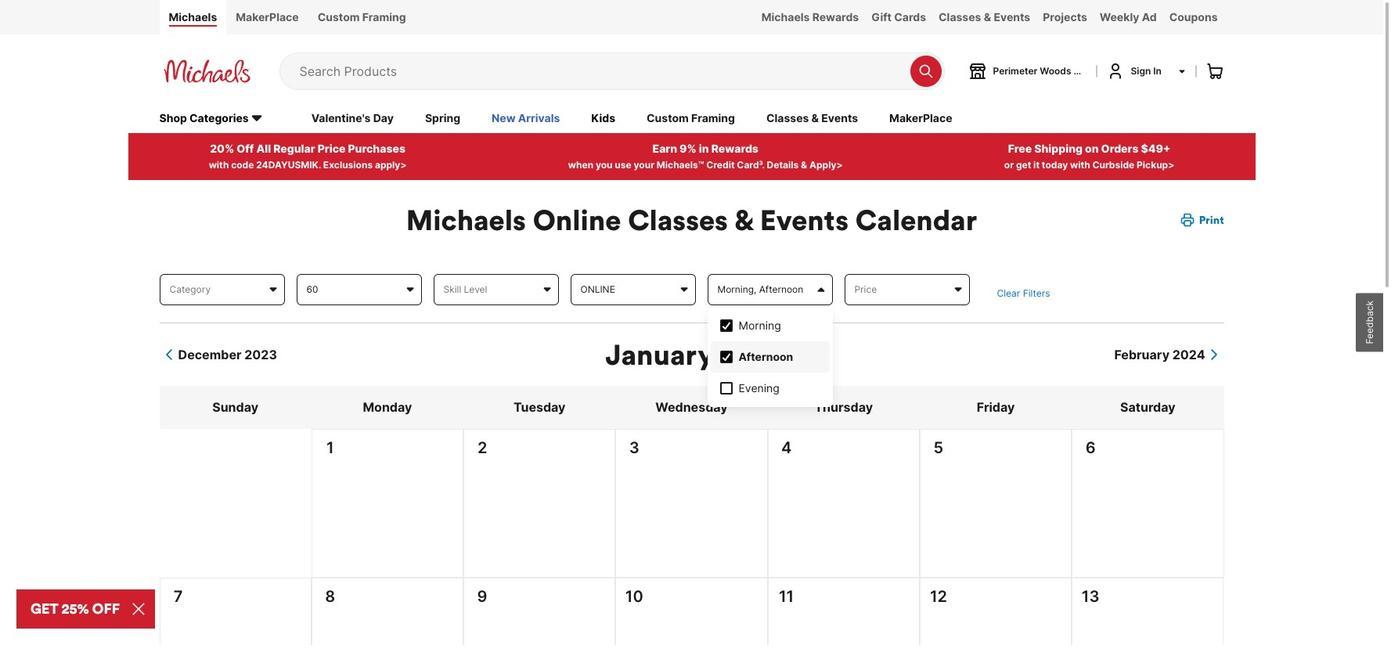 Task type: vqa. For each thing, say whether or not it's contained in the screenshot.
Projects
yes



Task type: locate. For each thing, give the bounding box(es) containing it.
sign
[[1131, 65, 1151, 77]]

12
[[930, 587, 947, 606]]

new arrivals link
[[492, 110, 560, 127]]

0 vertical spatial classes & events link
[[933, 0, 1037, 34]]

1
[[327, 439, 334, 457]]

rewards left gift at the right
[[813, 10, 859, 23]]

makerplace for top makerplace link
[[236, 10, 299, 23]]

makerplace
[[236, 10, 299, 23], [890, 111, 953, 124]]

january 2024
[[605, 337, 787, 373]]

1 horizontal spatial custom framing
[[647, 111, 735, 124]]

1 vertical spatial custom framing
[[647, 111, 735, 124]]

afternoon
[[739, 350, 793, 363]]

shop categories link
[[159, 110, 280, 127]]

classes for classes & events "link" to the right
[[939, 10, 982, 23]]

0 vertical spatial rewards
[[813, 10, 859, 23]]

1 vertical spatial events
[[822, 111, 858, 124]]

orders
[[1101, 142, 1139, 155]]

new arrivals
[[492, 111, 560, 124]]

0 horizontal spatial makerplace link
[[227, 0, 308, 34]]

shop categories
[[159, 111, 249, 124]]

coupons link
[[1163, 0, 1224, 34]]

michaels
[[169, 10, 217, 23], [762, 10, 810, 23], [406, 202, 526, 238]]

list for 7
[[160, 609, 311, 616]]

0 horizontal spatial classes & events link
[[767, 110, 858, 127]]

1 vertical spatial classes
[[767, 111, 809, 124]]

0 vertical spatial classes
[[939, 10, 982, 23]]

0 vertical spatial custom framing link
[[308, 0, 415, 34]]

0 horizontal spatial makerplace
[[236, 10, 299, 23]]

1 horizontal spatial michaels
[[406, 202, 526, 238]]

on
[[1085, 142, 1099, 155]]

weekly ad
[[1100, 10, 1157, 23]]

24dayusmik.
[[256, 159, 321, 170]]

in
[[1154, 65, 1162, 77]]

0 vertical spatial events
[[994, 10, 1031, 23]]

2024 right february
[[1173, 347, 1206, 363]]

2 with from the left
[[1070, 159, 1091, 170]]

rewards
[[813, 10, 859, 23], [712, 142, 759, 155]]

custom framing link
[[308, 0, 415, 34], [647, 110, 735, 127]]

perimeter woods shopping center button
[[968, 62, 1151, 81]]

list for 11
[[769, 609, 919, 616]]

it
[[1034, 159, 1040, 170]]

1 horizontal spatial classes & events link
[[933, 0, 1037, 34]]

categories
[[190, 111, 249, 124]]

0 horizontal spatial rewards
[[712, 142, 759, 155]]

1 vertical spatial rewards
[[712, 142, 759, 155]]

1 horizontal spatial with
[[1070, 159, 1091, 170]]

use
[[615, 159, 632, 170]]

spring link
[[425, 110, 460, 127]]

0 horizontal spatial with
[[209, 159, 229, 170]]

0 vertical spatial custom
[[318, 10, 360, 23]]

december
[[178, 347, 242, 363]]

1 vertical spatial framing
[[692, 111, 735, 124]]

you
[[596, 159, 613, 170]]

list for 9
[[464, 609, 615, 616]]

0 vertical spatial makerplace link
[[227, 0, 308, 34]]

0 vertical spatial classes & events
[[939, 10, 1031, 23]]

1 horizontal spatial makerplace link
[[890, 110, 953, 127]]

classes & events link
[[933, 0, 1037, 34], [767, 110, 858, 127]]

cards
[[894, 10, 926, 23]]

0 vertical spatial makerplace
[[236, 10, 299, 23]]

1 vertical spatial custom
[[647, 111, 689, 124]]

or
[[1005, 159, 1014, 170]]

makerplace right michaels link
[[236, 10, 299, 23]]

events
[[994, 10, 1031, 23], [822, 111, 858, 124], [760, 202, 849, 238]]

0 vertical spatial custom framing
[[318, 10, 406, 23]]

2024
[[721, 337, 787, 373], [1173, 347, 1206, 363]]

michaels™
[[657, 159, 704, 170]]

2023
[[244, 347, 277, 363]]

perimeter woods shopping center
[[993, 65, 1151, 77]]

list containing 7
[[159, 578, 1224, 645]]

input Price field
[[845, 274, 970, 305]]

2 horizontal spatial michaels
[[762, 10, 810, 23]]

february 2024
[[1115, 347, 1206, 363]]

search button image
[[918, 63, 934, 79]]

valentine's
[[311, 111, 371, 124]]

1 vertical spatial makerplace
[[890, 111, 953, 124]]

Search Input field
[[300, 53, 902, 89]]

list for 1
[[312, 460, 463, 468]]

2 horizontal spatial classes
[[939, 10, 982, 23]]

2024 for january 2024
[[721, 337, 787, 373]]

4
[[782, 439, 792, 457]]

1 vertical spatial makerplace link
[[890, 110, 953, 127]]

calendar
[[856, 202, 977, 238]]

0 horizontal spatial framing
[[362, 10, 406, 23]]

classes up details
[[767, 111, 809, 124]]

code
[[231, 159, 254, 170]]

valentine's day link
[[311, 110, 394, 127]]

& right details
[[801, 159, 808, 170]]

1 horizontal spatial custom
[[647, 111, 689, 124]]

& inside earn 9% in rewards when you use your michaels™ credit card³. details & apply>
[[801, 159, 808, 170]]

&
[[984, 10, 992, 23], [812, 111, 819, 124], [801, 159, 808, 170], [734, 202, 753, 238]]

input Skill Level field
[[433, 274, 559, 305]]

print
[[1199, 213, 1224, 227]]

rewards up credit
[[712, 142, 759, 155]]

0 horizontal spatial classes
[[628, 202, 728, 238]]

get
[[1016, 159, 1032, 170]]

events up apply>
[[822, 111, 858, 124]]

1 horizontal spatial makerplace
[[890, 111, 953, 124]]

0 horizontal spatial classes & events
[[767, 111, 858, 124]]

custom framing
[[318, 10, 406, 23], [647, 111, 735, 124]]

classes & events up perimeter
[[939, 10, 1031, 23]]

1 horizontal spatial 2024
[[1173, 347, 1206, 363]]

custom framing for bottom custom framing link
[[647, 111, 735, 124]]

1 horizontal spatial classes
[[767, 111, 809, 124]]

with down on in the top of the page
[[1070, 159, 1091, 170]]

0 horizontal spatial custom framing
[[318, 10, 406, 23]]

list
[[159, 429, 1224, 578], [312, 460, 463, 468], [464, 460, 615, 468], [769, 460, 919, 468], [159, 578, 1224, 645], [160, 609, 311, 616], [312, 609, 463, 616], [464, 609, 615, 616], [769, 609, 919, 616]]

perimeter
[[993, 65, 1038, 77]]

0 horizontal spatial custom
[[318, 10, 360, 23]]

& up apply>
[[812, 111, 819, 124]]

0 horizontal spatial michaels
[[169, 10, 217, 23]]

weekly
[[1100, 10, 1140, 23]]

0 vertical spatial framing
[[362, 10, 406, 23]]

with down 20%
[[209, 159, 229, 170]]

1 horizontal spatial classes & events
[[939, 10, 1031, 23]]

with inside 'free shipping on orders $49+ or get it today with curbside pickup>'
[[1070, 159, 1091, 170]]

wednesday
[[656, 400, 728, 415]]

classes for the bottommost classes & events "link"
[[767, 111, 809, 124]]

events left projects
[[994, 10, 1031, 23]]

2024 down the morning
[[721, 337, 787, 373]]

classes right cards
[[939, 10, 982, 23]]

free
[[1008, 142, 1032, 155]]

kids
[[591, 111, 616, 124]]

kids link
[[591, 110, 616, 127]]

$49+
[[1141, 142, 1171, 155]]

events for the bottommost classes & events "link"
[[822, 111, 858, 124]]

1 with from the left
[[209, 159, 229, 170]]

0 horizontal spatial 2024
[[721, 337, 787, 373]]

with
[[209, 159, 229, 170], [1070, 159, 1091, 170]]

events down details
[[760, 202, 849, 238]]

credit
[[707, 159, 735, 170]]

arrivals
[[518, 111, 560, 124]]

michaels for michaels online classes & events calendar
[[406, 202, 526, 238]]

classes & events link up perimeter
[[933, 0, 1037, 34]]

rewards inside earn 9% in rewards when you use your michaels™ credit card³. details & apply>
[[712, 142, 759, 155]]

framing for bottom custom framing link
[[692, 111, 735, 124]]

classes down michaels™
[[628, 202, 728, 238]]

1 horizontal spatial framing
[[692, 111, 735, 124]]

input Experience Type field
[[570, 274, 696, 305]]

classes & events link up apply>
[[767, 110, 858, 127]]

off
[[237, 142, 254, 155]]

sign in button
[[1106, 62, 1187, 81]]

projects
[[1043, 10, 1088, 23]]

1 horizontal spatial custom framing link
[[647, 110, 735, 127]]

sign in
[[1131, 65, 1162, 77]]

makerplace for rightmost makerplace link
[[890, 111, 953, 124]]

new
[[492, 111, 516, 124]]

classes & events up apply>
[[767, 111, 858, 124]]

input Time Range field
[[708, 274, 833, 305]]

classes
[[939, 10, 982, 23], [767, 111, 809, 124], [628, 202, 728, 238]]

classes & events
[[939, 10, 1031, 23], [767, 111, 858, 124]]

0 horizontal spatial custom framing link
[[308, 0, 415, 34]]

2
[[478, 439, 487, 457]]

custom framing inside custom framing link
[[318, 10, 406, 23]]

input Category field
[[159, 274, 285, 305]]

earn
[[653, 142, 677, 155]]

makerplace down search button icon on the top right
[[890, 111, 953, 124]]



Task type: describe. For each thing, give the bounding box(es) containing it.
list for 8
[[312, 609, 463, 616]]

custom for top custom framing link
[[318, 10, 360, 23]]

michaels online classes & events calendar
[[406, 202, 977, 238]]

michaels link
[[159, 0, 227, 34]]

december 2023
[[178, 347, 277, 363]]

1 vertical spatial classes & events link
[[767, 110, 858, 127]]

woods
[[1040, 65, 1072, 77]]

online
[[533, 202, 621, 238]]

in
[[699, 142, 709, 155]]

clear filters
[[997, 287, 1050, 299]]

apply>
[[810, 159, 843, 170]]

clear
[[997, 287, 1021, 299]]

saturday
[[1121, 400, 1176, 415]]

1 vertical spatial custom framing link
[[647, 110, 735, 127]]

gift cards link
[[865, 0, 933, 34]]

9%
[[680, 142, 697, 155]]

monday
[[363, 400, 412, 415]]

valentine's day
[[311, 111, 394, 124]]

8
[[325, 587, 335, 606]]

free shipping on orders $49+ or get it today with curbside pickup>
[[1005, 142, 1175, 170]]

pickup>
[[1137, 159, 1175, 170]]

spring
[[425, 111, 460, 124]]

11
[[779, 587, 794, 606]]

tuesday
[[514, 400, 566, 415]]

projects link
[[1037, 0, 1094, 34]]

regular
[[273, 142, 315, 155]]

list for 2
[[464, 460, 615, 468]]

shop
[[159, 111, 187, 124]]

list for 4
[[769, 460, 919, 468]]

2024 for february 2024
[[1173, 347, 1206, 363]]

exclusions
[[323, 159, 373, 170]]

9
[[477, 587, 488, 606]]

6
[[1086, 439, 1096, 457]]

details
[[767, 159, 799, 170]]

shopping
[[1074, 65, 1117, 77]]

michaels for michaels
[[169, 10, 217, 23]]

clear filters button
[[997, 286, 1050, 300]]

1 vertical spatial classes & events
[[767, 111, 858, 124]]

ad
[[1142, 10, 1157, 23]]

2 vertical spatial events
[[760, 202, 849, 238]]

custom framing for top custom framing link
[[318, 10, 406, 23]]

michaels rewards
[[762, 10, 859, 23]]

7
[[174, 587, 183, 606]]

earn 9% in rewards when you use your michaels™ credit card³. details & apply>
[[568, 142, 843, 170]]

today
[[1042, 159, 1068, 170]]

1 horizontal spatial rewards
[[813, 10, 859, 23]]

day
[[373, 111, 394, 124]]

gift
[[872, 10, 892, 23]]

framing for top custom framing link
[[362, 10, 406, 23]]

& down card³.
[[734, 202, 753, 238]]

input Duration field
[[296, 274, 422, 305]]

when
[[568, 159, 594, 170]]

with inside 20% off all regular price purchases with code 24dayusmik. exclusions apply>
[[209, 159, 229, 170]]

friday
[[977, 400, 1015, 415]]

events for classes & events "link" to the right
[[994, 10, 1031, 23]]

apply>
[[375, 159, 407, 170]]

michaels rewards link
[[755, 0, 865, 34]]

evening
[[739, 381, 780, 394]]

& right cards
[[984, 10, 992, 23]]

list containing 1
[[159, 429, 1224, 578]]

card³.
[[737, 159, 765, 170]]

curbside
[[1093, 159, 1135, 170]]

5
[[934, 439, 944, 457]]

purchases
[[348, 142, 406, 155]]

2 vertical spatial classes
[[628, 202, 728, 238]]

custom for bottom custom framing link
[[647, 111, 689, 124]]

price
[[318, 142, 346, 155]]

filters
[[1023, 287, 1050, 299]]

february
[[1115, 347, 1170, 363]]

all
[[256, 142, 271, 155]]

13
[[1082, 587, 1100, 606]]

20% off all regular price purchases with code 24dayusmik. exclusions apply>
[[209, 142, 407, 170]]

3
[[629, 439, 640, 457]]

january
[[605, 337, 714, 373]]

thursday
[[815, 400, 873, 415]]

shipping
[[1035, 142, 1083, 155]]

morning
[[739, 318, 781, 332]]

center
[[1120, 65, 1151, 77]]

michaels for michaels rewards
[[762, 10, 810, 23]]

gift cards
[[872, 10, 926, 23]]

sunday
[[212, 400, 258, 415]]

weekly ad link
[[1094, 0, 1163, 34]]

your
[[634, 159, 655, 170]]

10
[[626, 587, 644, 606]]



